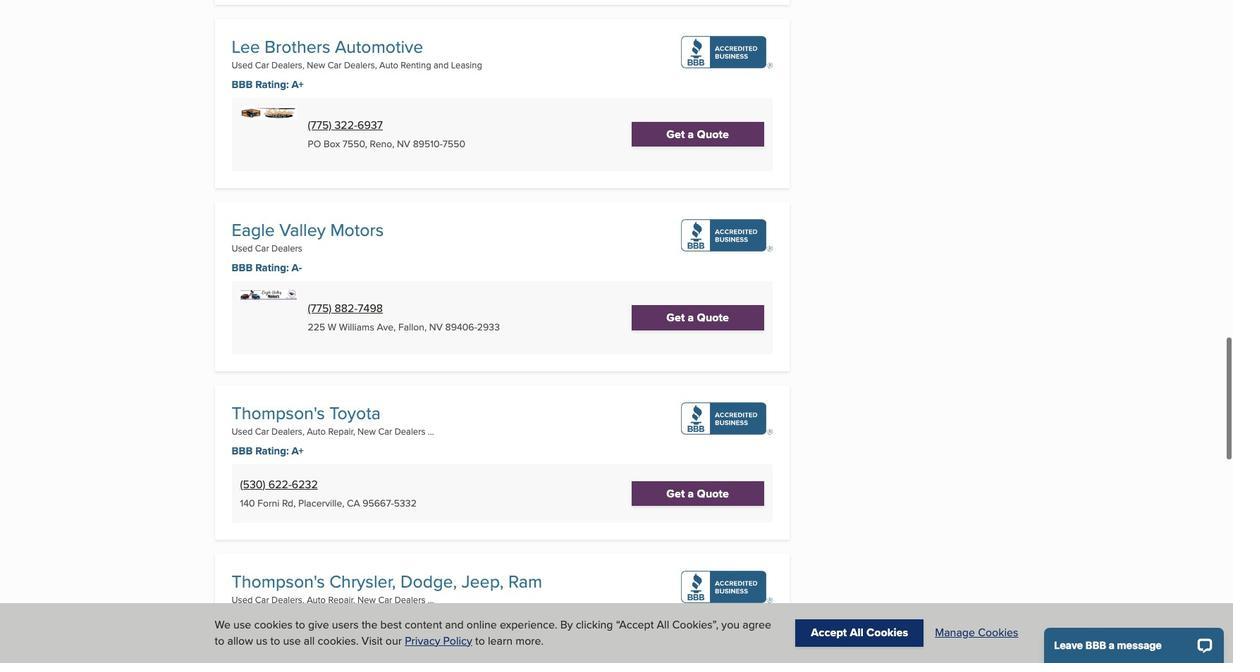 Task type: vqa. For each thing, say whether or not it's contained in the screenshot.
left All
yes



Task type: locate. For each thing, give the bounding box(es) containing it.
6232
[[292, 477, 318, 493]]

1 vertical spatial and
[[445, 617, 464, 634]]

nv right fallon,
[[429, 320, 443, 335]]

(775) up 225
[[308, 301, 332, 317]]

(775) for valley
[[308, 301, 332, 317]]

thompson's inside thompson's toyota used car dealers, auto repair, new car dealers ... bbb rating: a+
[[232, 401, 325, 426]]

thompson's chrysler, dodge, jeep, ram used car dealers, auto repair, new car dealers ... bbb rating: a+
[[232, 569, 543, 628]]

nv inside the (775) 882-7498 225 w williams ave , fallon, nv 89406-2933
[[429, 320, 443, 335]]

1 vertical spatial a+
[[292, 444, 304, 459]]

621-
[[269, 646, 289, 662]]

4 rating: from the top
[[255, 613, 289, 628]]

1 vertical spatial a
[[688, 310, 694, 326]]

, for 6937
[[365, 137, 367, 151]]

2 bbb from the top
[[232, 260, 253, 276]]

and inside lee brothers automotive used car dealers, new car dealers, auto renting and leasing bbb rating: a+
[[434, 58, 449, 71]]

a for thompson's toyota
[[688, 486, 694, 502]]

get a quote for eagle valley motors
[[667, 310, 729, 326]]

2 horizontal spatial ,
[[394, 320, 396, 335]]

2 vertical spatial get
[[667, 486, 685, 502]]

2 vertical spatial ,
[[294, 497, 296, 511]]

1 (530) from the top
[[240, 477, 266, 493]]

get for thompson's toyota
[[667, 486, 685, 502]]

0 vertical spatial thompson's
[[232, 401, 325, 426]]

1 thompson's from the top
[[232, 401, 325, 426]]

used up (530) 622-6232 link
[[232, 425, 253, 438]]

0 vertical spatial a
[[688, 126, 694, 143]]

0 vertical spatial new
[[307, 58, 325, 71]]

rating: down brothers
[[255, 77, 289, 92]]

repair,
[[328, 425, 355, 438], [328, 594, 355, 607]]

best
[[381, 617, 402, 634]]

repair, up the (530) 622-6232 140 forni rd , placerville, ca 95667-5332
[[328, 425, 355, 438]]

1 horizontal spatial ,
[[365, 137, 367, 151]]

get a quote
[[667, 126, 729, 143], [667, 310, 729, 326], [667, 486, 729, 502]]

used left brothers
[[232, 58, 253, 71]]

bbb
[[232, 77, 253, 92], [232, 260, 253, 276], [232, 444, 253, 459], [232, 613, 253, 628]]

bbb down eagle
[[232, 260, 253, 276]]

1 horizontal spatial 7550
[[443, 137, 466, 151]]

a+ down brothers
[[292, 77, 304, 92]]

reno,
[[370, 137, 395, 151]]

1 vertical spatial (775)
[[308, 301, 332, 317]]

(530) inside the (530) 622-6232 140 forni rd , placerville, ca 95667-5332
[[240, 477, 266, 493]]

(530) up the 140
[[240, 477, 266, 493]]

thompson's inside thompson's chrysler, dodge, jeep, ram used car dealers, auto repair, new car dealers ... bbb rating: a+
[[232, 569, 325, 595]]

new
[[307, 58, 325, 71], [358, 425, 376, 438], [358, 594, 376, 607]]

2 quote from the top
[[697, 310, 729, 326]]

2 rating: from the top
[[255, 260, 289, 276]]

2 vertical spatial quote
[[697, 486, 729, 502]]

and left online
[[445, 617, 464, 634]]

get for lee brothers automotive
[[667, 126, 685, 143]]

2 thompson's from the top
[[232, 569, 325, 595]]

0 vertical spatial auto
[[380, 58, 398, 71]]

3 a from the top
[[688, 486, 694, 502]]

placerville,
[[298, 497, 345, 511]]

auto up give
[[307, 594, 326, 607]]

1 7550 from the left
[[343, 137, 365, 151]]

1 vertical spatial auto
[[307, 425, 326, 438]]

0 horizontal spatial 7550
[[343, 137, 365, 151]]

auto
[[380, 58, 398, 71], [307, 425, 326, 438], [307, 594, 326, 607]]

, left fallon,
[[394, 320, 396, 335]]

chrysler,
[[330, 569, 396, 595]]

dealers up "a-"
[[272, 242, 303, 255]]

accredited business image for lee brothers automotive
[[681, 36, 773, 68]]

2 accredited business image from the top
[[681, 219, 773, 252]]

1 get a quote from the top
[[667, 126, 729, 143]]

new inside thompson's toyota used car dealers, auto repair, new car dealers ... bbb rating: a+
[[358, 425, 376, 438]]

2 vertical spatial dealers
[[395, 594, 426, 607]]

(775) for brothers
[[308, 117, 332, 133]]

auto left toyota
[[307, 425, 326, 438]]

0 vertical spatial quote
[[697, 126, 729, 143]]

2 used from the top
[[232, 242, 253, 255]]

users
[[332, 617, 359, 634]]

nv right the reno,
[[397, 137, 411, 151]]

225
[[308, 320, 325, 335]]

2 repair, from the top
[[328, 594, 355, 607]]

1 vertical spatial (530)
[[240, 646, 266, 662]]

a+ left give
[[292, 613, 304, 628]]

2 vertical spatial get a quote link
[[632, 482, 764, 507]]

repair, up users
[[328, 594, 355, 607]]

dodge,
[[401, 569, 457, 595]]

0 vertical spatial dealers
[[272, 242, 303, 255]]

0 vertical spatial get a quote link
[[632, 122, 764, 147]]

1 a from the top
[[688, 126, 694, 143]]

1 vertical spatial repair,
[[328, 594, 355, 607]]

get for eagle valley motors
[[667, 310, 685, 326]]

0 vertical spatial a+
[[292, 77, 304, 92]]

all
[[657, 617, 670, 634], [850, 625, 864, 642]]

dealers, left renting
[[344, 58, 377, 71]]

0 vertical spatial ,
[[365, 137, 367, 151]]

fallon,
[[399, 320, 427, 335]]

2 vertical spatial get a quote
[[667, 486, 729, 502]]

2 get a quote from the top
[[667, 310, 729, 326]]

0 vertical spatial get
[[667, 126, 685, 143]]

cookies right manage
[[978, 625, 1019, 642]]

1 quote from the top
[[697, 126, 729, 143]]

auto inside thompson's chrysler, dodge, jeep, ram used car dealers, auto repair, new car dealers ... bbb rating: a+
[[307, 594, 326, 607]]

rating: up us
[[255, 613, 289, 628]]

by
[[561, 617, 573, 634]]

all inside button
[[850, 625, 864, 642]]

(530) for (530) 622-6232 140 forni rd , placerville, ca 95667-5332
[[240, 477, 266, 493]]

quote
[[697, 126, 729, 143], [697, 310, 729, 326], [697, 486, 729, 502]]

automotive
[[335, 34, 424, 59]]

0 horizontal spatial all
[[657, 617, 670, 634]]

1 horizontal spatial cookies
[[978, 625, 1019, 642]]

0 vertical spatial repair,
[[328, 425, 355, 438]]

7550
[[343, 137, 365, 151], [443, 137, 466, 151]]

accredited business image
[[681, 36, 773, 68], [681, 219, 773, 252], [681, 403, 773, 435], [681, 572, 773, 604]]

2 ... from the top
[[428, 594, 434, 607]]

cookies right accept
[[867, 625, 909, 642]]

bbb up (530) 622-6232 link
[[232, 444, 253, 459]]

used
[[232, 58, 253, 71], [232, 242, 253, 255], [232, 425, 253, 438], [232, 594, 253, 607]]

and right renting
[[434, 58, 449, 71]]

3 rating: from the top
[[255, 444, 289, 459]]

2 vertical spatial new
[[358, 594, 376, 607]]

2 vertical spatial a
[[688, 486, 694, 502]]

2 get from the top
[[667, 310, 685, 326]]

1 horizontal spatial use
[[283, 633, 301, 649]]

rating:
[[255, 77, 289, 92], [255, 260, 289, 276], [255, 444, 289, 459], [255, 613, 289, 628]]

bbb inside lee brothers automotive used car dealers, new car dealers, auto renting and leasing bbb rating: a+
[[232, 77, 253, 92]]

accredited business image for eagle valley motors
[[681, 219, 773, 252]]

2 get a quote link from the top
[[632, 306, 764, 331]]

bbb right we
[[232, 613, 253, 628]]

0 vertical spatial and
[[434, 58, 449, 71]]

... inside thompson's toyota used car dealers, auto repair, new car dealers ... bbb rating: a+
[[428, 425, 434, 438]]

1 accredited business image from the top
[[681, 36, 773, 68]]

140
[[240, 497, 255, 511]]

accept all cookies button
[[796, 620, 924, 647]]

0 vertical spatial nv
[[397, 137, 411, 151]]

2 a+ from the top
[[292, 444, 304, 459]]

1 horizontal spatial all
[[850, 625, 864, 642]]

1 vertical spatial get a quote
[[667, 310, 729, 326]]

1 vertical spatial get
[[667, 310, 685, 326]]

1 repair, from the top
[[328, 425, 355, 438]]

0 vertical spatial (775)
[[308, 117, 332, 133]]

get a quote link
[[632, 122, 764, 147], [632, 306, 764, 331], [632, 482, 764, 507]]

used left valley
[[232, 242, 253, 255]]

dealers,
[[272, 58, 305, 71], [344, 58, 377, 71], [272, 425, 305, 438], [272, 594, 305, 607]]

dealers up content
[[395, 594, 426, 607]]

(775)
[[308, 117, 332, 133], [308, 301, 332, 317]]

(530)
[[240, 477, 266, 493], [240, 646, 266, 662]]

rating: left "a-"
[[255, 260, 289, 276]]

dealers inside thompson's chrysler, dodge, jeep, ram used car dealers, auto repair, new car dealers ... bbb rating: a+
[[395, 594, 426, 607]]

, for 6232
[[294, 497, 296, 511]]

1 cookies from the left
[[867, 625, 909, 642]]

car inside eagle valley motors used car dealers bbb rating: a-
[[255, 242, 269, 255]]

bbb inside eagle valley motors used car dealers bbb rating: a-
[[232, 260, 253, 276]]

(530) left the 621-
[[240, 646, 266, 662]]

1 (775) from the top
[[308, 117, 332, 133]]

,
[[365, 137, 367, 151], [394, 320, 396, 335], [294, 497, 296, 511]]

2 (530) from the top
[[240, 646, 266, 662]]

1 get a quote link from the top
[[632, 122, 764, 147]]

95667-
[[363, 497, 394, 511]]

(530) 622-6232 link
[[240, 477, 318, 493]]

1 rating: from the top
[[255, 77, 289, 92]]

online
[[467, 617, 497, 634]]

89510-
[[413, 137, 443, 151]]

to
[[296, 617, 305, 634], [215, 633, 225, 649], [271, 633, 280, 649], [475, 633, 485, 649]]

2933
[[477, 320, 500, 335]]

1 vertical spatial ...
[[428, 594, 434, 607]]

nv
[[397, 137, 411, 151], [429, 320, 443, 335]]

0 vertical spatial get a quote
[[667, 126, 729, 143]]

1 vertical spatial quote
[[697, 310, 729, 326]]

williams
[[339, 320, 375, 335]]

and
[[434, 58, 449, 71], [445, 617, 464, 634]]

cookies
[[867, 625, 909, 642], [978, 625, 1019, 642]]

3 accredited business image from the top
[[681, 403, 773, 435]]

1 bbb from the top
[[232, 77, 253, 92]]

rating: up (530) 622-6232 link
[[255, 444, 289, 459]]

(775) inside the '(775) 322-6937 po box 7550 , reno, nv 89510-7550'
[[308, 117, 332, 133]]

rating: inside eagle valley motors used car dealers bbb rating: a-
[[255, 260, 289, 276]]

0 vertical spatial ...
[[428, 425, 434, 438]]

used up the allow
[[232, 594, 253, 607]]

1 vertical spatial get a quote link
[[632, 306, 764, 331]]

eagle valley motors link
[[232, 217, 384, 243]]

2 cookies from the left
[[978, 625, 1019, 642]]

get a quote link for thompson's toyota
[[632, 482, 764, 507]]

use right we
[[234, 617, 251, 634]]

6937
[[358, 117, 383, 133]]

1 vertical spatial thompson's
[[232, 569, 325, 595]]

0 horizontal spatial cookies
[[867, 625, 909, 642]]

all inside we use cookies to give users the best content and online experience. by clicking "accept all cookies", you agree to allow us to use all cookies. visit our
[[657, 617, 670, 634]]

2 (775) from the top
[[308, 301, 332, 317]]

eagle
[[232, 217, 275, 243]]

get a quote for thompson's toyota
[[667, 486, 729, 502]]

1 vertical spatial dealers
[[395, 425, 426, 438]]

4 accredited business image from the top
[[681, 572, 773, 604]]

auto inside thompson's toyota used car dealers, auto repair, new car dealers ... bbb rating: a+
[[307, 425, 326, 438]]

cookies.
[[318, 633, 359, 649]]

3 get a quote from the top
[[667, 486, 729, 502]]

(775) up po
[[308, 117, 332, 133]]

1 a+ from the top
[[292, 77, 304, 92]]

use left all
[[283, 633, 301, 649]]

, inside the (530) 622-6232 140 forni rd , placerville, ca 95667-5332
[[294, 497, 296, 511]]

... inside thompson's chrysler, dodge, jeep, ram used car dealers, auto repair, new car dealers ... bbb rating: a+
[[428, 594, 434, 607]]

3 used from the top
[[232, 425, 253, 438]]

get a quote link for eagle valley motors
[[632, 306, 764, 331]]

3 quote from the top
[[697, 486, 729, 502]]

, down 6232
[[294, 497, 296, 511]]

2 vertical spatial auto
[[307, 594, 326, 607]]

2 7550 from the left
[[443, 137, 466, 151]]

thompson's for thompson's toyota
[[232, 401, 325, 426]]

auto left renting
[[380, 58, 398, 71]]

dealers, up cookies
[[272, 594, 305, 607]]

the
[[362, 617, 378, 634]]

car
[[255, 58, 269, 71], [328, 58, 342, 71], [255, 242, 269, 255], [255, 425, 269, 438], [378, 425, 392, 438], [255, 594, 269, 607], [378, 594, 392, 607]]

, inside the '(775) 322-6937 po box 7550 , reno, nv 89510-7550'
[[365, 137, 367, 151]]

privacy policy link
[[405, 633, 473, 649]]

1 used from the top
[[232, 58, 253, 71]]

3 get from the top
[[667, 486, 685, 502]]

1 horizontal spatial nv
[[429, 320, 443, 335]]

get
[[667, 126, 685, 143], [667, 310, 685, 326], [667, 486, 685, 502]]

1 get from the top
[[667, 126, 685, 143]]

3 bbb from the top
[[232, 444, 253, 459]]

our
[[386, 633, 402, 649]]

(775) inside the (775) 882-7498 225 w williams ave , fallon, nv 89406-2933
[[308, 301, 332, 317]]

(775) 322-6937 po box 7550 , reno, nv 89510-7550
[[308, 117, 466, 151]]

0 horizontal spatial ,
[[294, 497, 296, 511]]

valley
[[280, 217, 326, 243]]

4 used from the top
[[232, 594, 253, 607]]

0 vertical spatial (530)
[[240, 477, 266, 493]]

policy
[[443, 633, 473, 649]]

2 a from the top
[[688, 310, 694, 326]]

a+
[[292, 77, 304, 92], [292, 444, 304, 459], [292, 613, 304, 628]]

rating: inside thompson's toyota used car dealers, auto repair, new car dealers ... bbb rating: a+
[[255, 444, 289, 459]]

7498
[[358, 301, 383, 317]]

3 a+ from the top
[[292, 613, 304, 628]]

quote for eagle valley motors
[[697, 310, 729, 326]]

1 vertical spatial ,
[[394, 320, 396, 335]]

accept
[[811, 625, 847, 642]]

2 vertical spatial a+
[[292, 613, 304, 628]]

, left the reno,
[[365, 137, 367, 151]]

dealers right toyota
[[395, 425, 426, 438]]

0 horizontal spatial nv
[[397, 137, 411, 151]]

w
[[328, 320, 337, 335]]

a+ up 6232
[[292, 444, 304, 459]]

4 bbb from the top
[[232, 613, 253, 628]]

give
[[308, 617, 329, 634]]

cookies
[[254, 617, 293, 634]]

a
[[688, 126, 694, 143], [688, 310, 694, 326], [688, 486, 694, 502]]

1 vertical spatial new
[[358, 425, 376, 438]]

accredited business image for thompson's chrysler, dodge, jeep, ram
[[681, 572, 773, 604]]

all right accept
[[850, 625, 864, 642]]

a+ inside lee brothers automotive used car dealers, new car dealers, auto renting and leasing bbb rating: a+
[[292, 77, 304, 92]]

we
[[215, 617, 231, 634]]

1 vertical spatial nv
[[429, 320, 443, 335]]

...
[[428, 425, 434, 438], [428, 594, 434, 607]]

1 ... from the top
[[428, 425, 434, 438]]

to left learn
[[475, 633, 485, 649]]

dealers, up 622-
[[272, 425, 305, 438]]

3 get a quote link from the top
[[632, 482, 764, 507]]

bbb down lee
[[232, 77, 253, 92]]

visit
[[362, 633, 383, 649]]

ca
[[347, 497, 360, 511]]

dealers inside thompson's toyota used car dealers, auto repair, new car dealers ... bbb rating: a+
[[395, 425, 426, 438]]

all right "accept
[[657, 617, 670, 634]]

use
[[234, 617, 251, 634], [283, 633, 301, 649]]



Task type: describe. For each thing, give the bounding box(es) containing it.
a+ inside thompson's toyota used car dealers, auto repair, new car dealers ... bbb rating: a+
[[292, 444, 304, 459]]

nv inside the '(775) 322-6937 po box 7550 , reno, nv 89510-7550'
[[397, 137, 411, 151]]

(530) 621-0100 link
[[240, 646, 314, 662]]

content
[[405, 617, 442, 634]]

accredited business image for thompson's toyota
[[681, 403, 773, 435]]

cookies",
[[673, 617, 719, 634]]

to left give
[[296, 617, 305, 634]]

and inside we use cookies to give users the best content and online experience. by clicking "accept all cookies", you agree to allow us to use all cookies. visit our
[[445, 617, 464, 634]]

us
[[256, 633, 268, 649]]

get a quote for lee brothers automotive
[[667, 126, 729, 143]]

quote for lee brothers automotive
[[697, 126, 729, 143]]

(530) 621-0100
[[240, 646, 314, 662]]

manage cookies
[[936, 625, 1019, 642]]

leasing
[[451, 58, 482, 71]]

lee
[[232, 34, 260, 59]]

manage
[[936, 625, 976, 642]]

repair, inside thompson's chrysler, dodge, jeep, ram used car dealers, auto repair, new car dealers ... bbb rating: a+
[[328, 594, 355, 607]]

rd
[[282, 497, 294, 511]]

accept all cookies
[[811, 625, 909, 642]]

used inside thompson's toyota used car dealers, auto repair, new car dealers ... bbb rating: a+
[[232, 425, 253, 438]]

dealers, right lee
[[272, 58, 305, 71]]

eagle valley motors used car dealers bbb rating: a-
[[232, 217, 384, 276]]

thompson's chrysler, dodge, jeep, ram link
[[232, 569, 543, 595]]

0100
[[289, 646, 314, 662]]

brothers
[[265, 34, 331, 59]]

box
[[324, 137, 340, 151]]

agree
[[743, 617, 772, 634]]

rating: inside lee brothers automotive used car dealers, new car dealers, auto renting and leasing bbb rating: a+
[[255, 77, 289, 92]]

motors
[[330, 217, 384, 243]]

you
[[722, 617, 740, 634]]

new inside thompson's chrysler, dodge, jeep, ram used car dealers, auto repair, new car dealers ... bbb rating: a+
[[358, 594, 376, 607]]

thompson's toyota link
[[232, 401, 381, 426]]

allow
[[227, 633, 253, 649]]

we use cookies to give users the best content and online experience. by clicking "accept all cookies", you agree to allow us to use all cookies. visit our
[[215, 617, 772, 649]]

jeep,
[[462, 569, 504, 595]]

more.
[[516, 633, 544, 649]]

(775) 882-7498 link
[[308, 301, 383, 317]]

89406-
[[446, 320, 477, 335]]

privacy
[[405, 633, 441, 649]]

, inside the (775) 882-7498 225 w williams ave , fallon, nv 89406-2933
[[394, 320, 396, 335]]

a for eagle valley motors
[[688, 310, 694, 326]]

lee brothers automotive link
[[232, 34, 424, 59]]

dealers inside eagle valley motors used car dealers bbb rating: a-
[[272, 242, 303, 255]]

(530) for (530) 621-0100
[[240, 646, 266, 662]]

auto inside lee brothers automotive used car dealers, new car dealers, auto renting and leasing bbb rating: a+
[[380, 58, 398, 71]]

"accept
[[616, 617, 654, 634]]

quote for thompson's toyota
[[697, 486, 729, 502]]

bbb inside thompson's chrysler, dodge, jeep, ram used car dealers, auto repair, new car dealers ... bbb rating: a+
[[232, 613, 253, 628]]

used inside eagle valley motors used car dealers bbb rating: a-
[[232, 242, 253, 255]]

to right us
[[271, 633, 280, 649]]

to left the allow
[[215, 633, 225, 649]]

lee brothers automotive used car dealers, new car dealers, auto renting and leasing bbb rating: a+
[[232, 34, 482, 92]]

po
[[308, 137, 321, 151]]

thompson's toyota used car dealers, auto repair, new car dealers ... bbb rating: a+
[[232, 401, 434, 459]]

used inside lee brothers automotive used car dealers, new car dealers, auto renting and leasing bbb rating: a+
[[232, 58, 253, 71]]

(530) 622-6232 140 forni rd , placerville, ca 95667-5332
[[240, 477, 417, 511]]

a for lee brothers automotive
[[688, 126, 694, 143]]

get a quote link for lee brothers automotive
[[632, 122, 764, 147]]

clicking
[[576, 617, 613, 634]]

renting
[[401, 58, 431, 71]]

622-
[[269, 477, 292, 493]]

a+ inside thompson's chrysler, dodge, jeep, ram used car dealers, auto repair, new car dealers ... bbb rating: a+
[[292, 613, 304, 628]]

882-
[[335, 301, 358, 317]]

322-
[[335, 117, 358, 133]]

learn
[[488, 633, 513, 649]]

5332
[[394, 497, 417, 511]]

forni
[[258, 497, 280, 511]]

new inside lee brothers automotive used car dealers, new car dealers, auto renting and leasing bbb rating: a+
[[307, 58, 325, 71]]

a-
[[292, 260, 302, 276]]

repair, inside thompson's toyota used car dealers, auto repair, new car dealers ... bbb rating: a+
[[328, 425, 355, 438]]

thompson's for thompson's chrysler, dodge, jeep, ram
[[232, 569, 325, 595]]

privacy policy to learn more.
[[405, 633, 544, 649]]

used inside thompson's chrysler, dodge, jeep, ram used car dealers, auto repair, new car dealers ... bbb rating: a+
[[232, 594, 253, 607]]

dealers, inside thompson's toyota used car dealers, auto repair, new car dealers ... bbb rating: a+
[[272, 425, 305, 438]]

manage cookies button
[[936, 625, 1019, 642]]

(775) 882-7498 225 w williams ave , fallon, nv 89406-2933
[[308, 301, 500, 335]]

bbb inside thompson's toyota used car dealers, auto repair, new car dealers ... bbb rating: a+
[[232, 444, 253, 459]]

toyota
[[330, 401, 381, 426]]

experience.
[[500, 617, 558, 634]]

ram
[[509, 569, 543, 595]]

all
[[304, 633, 315, 649]]

(775) 322-6937 link
[[308, 117, 383, 133]]

rating: inside thompson's chrysler, dodge, jeep, ram used car dealers, auto repair, new car dealers ... bbb rating: a+
[[255, 613, 289, 628]]

ave
[[377, 320, 394, 335]]

dealers, inside thompson's chrysler, dodge, jeep, ram used car dealers, auto repair, new car dealers ... bbb rating: a+
[[272, 594, 305, 607]]

0 horizontal spatial use
[[234, 617, 251, 634]]



